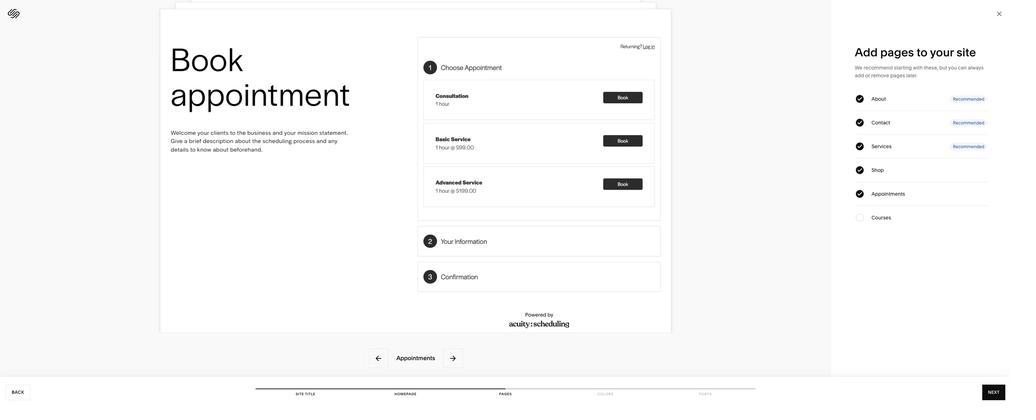 Task type: describe. For each thing, give the bounding box(es) containing it.
we recommend starting with these, but you can always add or remove pages later.
[[855, 65, 984, 79]]

0 vertical spatial pages
[[881, 45, 915, 59]]

starting
[[895, 65, 912, 71]]

colors
[[598, 393, 614, 397]]

recommended for contact
[[954, 120, 985, 126]]

later.
[[907, 72, 918, 79]]

1 vertical spatial appointments
[[397, 355, 435, 362]]

site
[[957, 45, 977, 59]]

recommended for services
[[954, 144, 985, 149]]

courses
[[872, 215, 892, 221]]

site title
[[296, 393, 316, 397]]

shop
[[872, 167, 884, 174]]

appointments page with text and a scheduling tool image
[[160, 9, 672, 334]]

title
[[305, 393, 316, 397]]

homepage
[[395, 393, 417, 397]]

can
[[959, 65, 967, 71]]

we
[[855, 65, 863, 71]]

add pages to your site
[[855, 45, 977, 59]]

these,
[[925, 65, 939, 71]]

add
[[855, 72, 865, 79]]

about
[[872, 96, 887, 102]]

with
[[914, 65, 923, 71]]

next
[[989, 390, 1000, 396]]



Task type: vqa. For each thing, say whether or not it's contained in the screenshot.
Back button
yes



Task type: locate. For each thing, give the bounding box(es) containing it.
always
[[969, 65, 984, 71]]

view next image
[[449, 355, 457, 363]]

pages down starting
[[891, 72, 906, 79]]

recommended
[[954, 96, 985, 102], [954, 120, 985, 126], [954, 144, 985, 149]]

your
[[931, 45, 955, 59]]

2 vertical spatial recommended
[[954, 144, 985, 149]]

0 horizontal spatial appointments
[[397, 355, 435, 362]]

to
[[917, 45, 928, 59]]

next button
[[983, 385, 1006, 401]]

0 vertical spatial recommended
[[954, 96, 985, 102]]

1 recommended from the top
[[954, 96, 985, 102]]

but
[[940, 65, 948, 71]]

or
[[866, 72, 871, 79]]

0 vertical spatial appointments
[[872, 191, 906, 198]]

fonts
[[700, 393, 712, 397]]

1 horizontal spatial appointments
[[872, 191, 906, 198]]

back
[[12, 390, 24, 396]]

3 recommended from the top
[[954, 144, 985, 149]]

view previous image
[[375, 355, 383, 363]]

pages
[[881, 45, 915, 59], [891, 72, 906, 79]]

pages
[[499, 393, 512, 397]]

site
[[296, 393, 304, 397]]

you
[[949, 65, 958, 71]]

pages up starting
[[881, 45, 915, 59]]

recommended for about
[[954, 96, 985, 102]]

1 vertical spatial recommended
[[954, 120, 985, 126]]

add
[[855, 45, 878, 59]]

pages inside we recommend starting with these, but you can always add or remove pages later.
[[891, 72, 906, 79]]

shop page with products image
[[176, 2, 656, 307]]

services
[[872, 144, 892, 150]]

recommend
[[864, 65, 893, 71]]

contact
[[872, 120, 891, 126]]

1 vertical spatial pages
[[891, 72, 906, 79]]

appointments
[[872, 191, 906, 198], [397, 355, 435, 362]]

2 recommended from the top
[[954, 120, 985, 126]]

back button
[[6, 385, 30, 401]]

remove
[[872, 72, 890, 79]]



